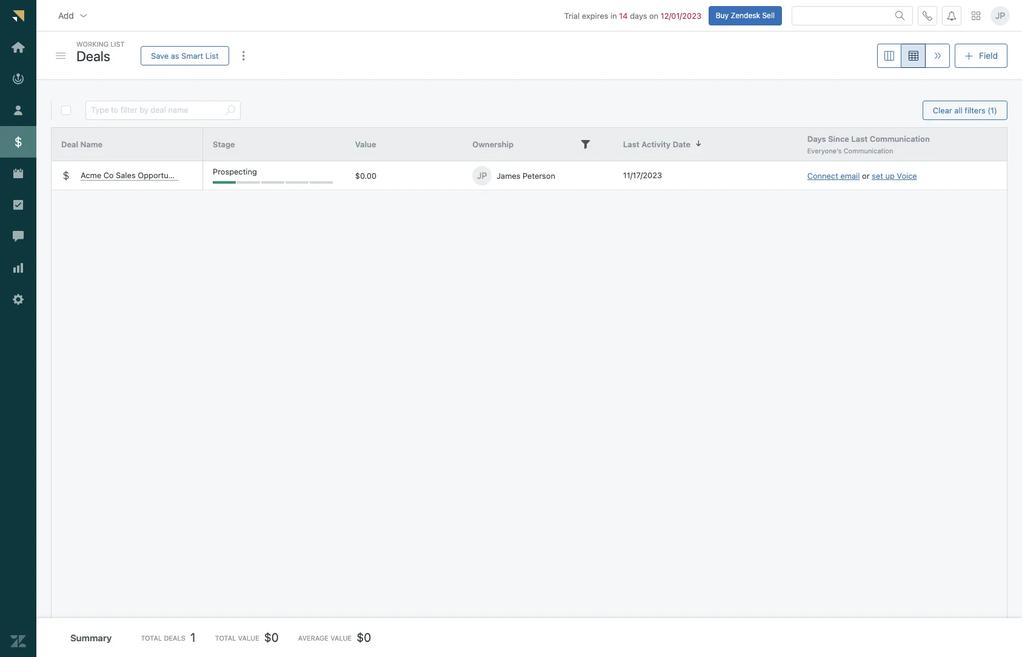 Task type: locate. For each thing, give the bounding box(es) containing it.
total for 1
[[141, 634, 162, 642]]

value inside total value $0
[[238, 634, 259, 642]]

days
[[808, 134, 826, 143]]

average
[[298, 634, 329, 642]]

communication up set up voice link at the right top of page
[[870, 134, 930, 143]]

$0 left average
[[264, 631, 279, 645]]

0 horizontal spatial $0
[[264, 631, 279, 645]]

(1)
[[988, 105, 998, 115]]

total inside total value $0
[[215, 634, 236, 642]]

value right the 1
[[238, 634, 259, 642]]

1 horizontal spatial total
[[215, 634, 236, 642]]

working
[[76, 40, 109, 48]]

1 $0 from the left
[[264, 631, 279, 645]]

total deals 1
[[141, 631, 196, 645]]

value right average
[[331, 634, 352, 642]]

11/17/2023
[[623, 171, 662, 180]]

$0
[[264, 631, 279, 645], [357, 631, 371, 645]]

bell image
[[947, 11, 957, 20]]

jp
[[996, 10, 1006, 21], [477, 170, 487, 181]]

deals left the 1
[[164, 634, 186, 642]]

1 total from the left
[[141, 634, 162, 642]]

2 total from the left
[[215, 634, 236, 642]]

communication
[[870, 134, 930, 143], [844, 147, 893, 154]]

last
[[852, 134, 868, 143], [623, 139, 640, 149]]

last inside days since last communication everyone's communication
[[852, 134, 868, 143]]

clear
[[933, 105, 952, 115]]

last activity date ↓
[[623, 138, 702, 149]]

ownership
[[472, 139, 514, 149]]

name
[[80, 139, 102, 149]]

last right since
[[852, 134, 868, 143]]

1 horizontal spatial deals
[[164, 634, 186, 642]]

1 value from the left
[[238, 634, 259, 642]]

filter fill image
[[581, 139, 591, 149]]

0 horizontal spatial list
[[110, 40, 125, 48]]

in
[[611, 11, 617, 20]]

total inside total deals 1
[[141, 634, 162, 642]]

calls image
[[923, 11, 933, 20]]

value inside average value $0
[[331, 634, 352, 642]]

2 value from the left
[[331, 634, 352, 642]]

1 vertical spatial jp
[[477, 170, 487, 181]]

0 horizontal spatial deals
[[76, 48, 110, 64]]

jp left "james" on the top
[[477, 170, 487, 181]]

james peterson
[[497, 171, 555, 180]]

buy
[[716, 11, 729, 20]]

0 horizontal spatial last
[[623, 139, 640, 149]]

0 horizontal spatial value
[[238, 634, 259, 642]]

days since last communication everyone's communication
[[808, 134, 930, 154]]

0 vertical spatial list
[[110, 40, 125, 48]]

list right "smart"
[[205, 51, 219, 60]]

1 horizontal spatial $0
[[357, 631, 371, 645]]

chevron down image
[[79, 11, 88, 20]]

deals image
[[61, 171, 71, 180]]

sales
[[116, 170, 136, 180]]

12/01/2023
[[661, 11, 702, 20]]

deals right handler icon at the top of the page
[[76, 48, 110, 64]]

1 horizontal spatial list
[[205, 51, 219, 60]]

zendesk image
[[10, 634, 26, 650]]

0 vertical spatial jp
[[996, 10, 1006, 21]]

james
[[497, 171, 521, 180]]

search image
[[896, 11, 905, 20]]

total
[[141, 634, 162, 642], [215, 634, 236, 642]]

connect
[[808, 171, 839, 180]]

list
[[110, 40, 125, 48], [205, 51, 219, 60]]

jp right zendesk products image
[[996, 10, 1006, 21]]

expires
[[582, 11, 609, 20]]

list right working
[[110, 40, 125, 48]]

opportunity
[[138, 170, 182, 180]]

zendesk
[[731, 11, 760, 20]]

stage
[[213, 139, 235, 149]]

value for average value $0
[[331, 634, 352, 642]]

1 horizontal spatial last
[[852, 134, 868, 143]]

deal
[[61, 139, 78, 149]]

1 vertical spatial deals
[[164, 634, 186, 642]]

save
[[151, 51, 169, 60]]

clear all filters (1) button
[[923, 101, 1008, 120]]

sell
[[763, 11, 775, 20]]

$0 right average
[[357, 631, 371, 645]]

0 horizontal spatial jp
[[477, 170, 487, 181]]

list inside button
[[205, 51, 219, 60]]

field button
[[955, 44, 1008, 68]]

1 horizontal spatial jp
[[996, 10, 1006, 21]]

1 vertical spatial list
[[205, 51, 219, 60]]

0 horizontal spatial total
[[141, 634, 162, 642]]

or
[[862, 171, 870, 180]]

communication up or at the top right
[[844, 147, 893, 154]]

zendesk products image
[[972, 11, 981, 20]]

average value $0
[[298, 631, 371, 645]]

days
[[630, 11, 647, 20]]

↓
[[696, 138, 702, 148]]

0 vertical spatial deals
[[76, 48, 110, 64]]

buy zendesk sell
[[716, 11, 775, 20]]

since
[[828, 134, 850, 143]]

total right the 1
[[215, 634, 236, 642]]

last left activity
[[623, 139, 640, 149]]

field
[[979, 50, 998, 61]]

value
[[355, 139, 376, 149]]

2 $0 from the left
[[357, 631, 371, 645]]

deals
[[76, 48, 110, 64], [164, 634, 186, 642]]

last inside last activity date ↓
[[623, 139, 640, 149]]

value
[[238, 634, 259, 642], [331, 634, 352, 642]]

total value $0
[[215, 631, 279, 645]]

search image
[[226, 106, 235, 115]]

deals inside total deals 1
[[164, 634, 186, 642]]

total left the 1
[[141, 634, 162, 642]]

trial expires in 14 days on 12/01/2023
[[564, 11, 702, 20]]

1 horizontal spatial value
[[331, 634, 352, 642]]

add
[[58, 10, 74, 20]]

connect email or set up voice
[[808, 171, 917, 180]]



Task type: vqa. For each thing, say whether or not it's contained in the screenshot.
the Guide link
no



Task type: describe. For each thing, give the bounding box(es) containing it.
save as smart list button
[[141, 46, 229, 65]]

acme co sales opportunity link
[[81, 170, 182, 181]]

trial
[[564, 11, 580, 20]]

0 vertical spatial communication
[[870, 134, 930, 143]]

save as smart list
[[151, 51, 219, 60]]

overflow vertical fill image
[[239, 51, 248, 61]]

add button
[[49, 3, 98, 28]]

buy zendesk sell button
[[709, 6, 782, 25]]

set up voice link
[[872, 171, 917, 180]]

on
[[649, 11, 659, 20]]

total for $0
[[215, 634, 236, 642]]

smart
[[181, 51, 203, 60]]

acme co sales opportunity
[[81, 170, 182, 180]]

everyone's
[[808, 147, 842, 154]]

handler image
[[56, 53, 65, 59]]

acme
[[81, 170, 101, 180]]

all
[[955, 105, 963, 115]]

up
[[886, 171, 895, 180]]

$0 for total value $0
[[264, 631, 279, 645]]

voice
[[897, 171, 917, 180]]

14
[[619, 11, 628, 20]]

$0 for average value $0
[[357, 631, 371, 645]]

clear all filters (1)
[[933, 105, 998, 115]]

jp inside button
[[996, 10, 1006, 21]]

prospecting
[[213, 167, 257, 176]]

set
[[872, 171, 883, 180]]

activity
[[642, 139, 671, 149]]

summary
[[70, 632, 112, 643]]

email
[[841, 171, 860, 180]]

jp button
[[991, 6, 1010, 25]]

Type to filter by deal name field
[[91, 101, 221, 119]]

1 vertical spatial communication
[[844, 147, 893, 154]]

co
[[103, 170, 114, 180]]

1
[[190, 631, 196, 645]]

filters
[[965, 105, 986, 115]]

list inside working list deals
[[110, 40, 125, 48]]

deals inside working list deals
[[76, 48, 110, 64]]

connect email link
[[808, 171, 860, 180]]

deal name
[[61, 139, 102, 149]]

date
[[673, 139, 691, 149]]

value for total value $0
[[238, 634, 259, 642]]

working list deals
[[76, 40, 125, 64]]

as
[[171, 51, 179, 60]]

peterson
[[523, 171, 555, 180]]

$0.00
[[355, 171, 377, 180]]



